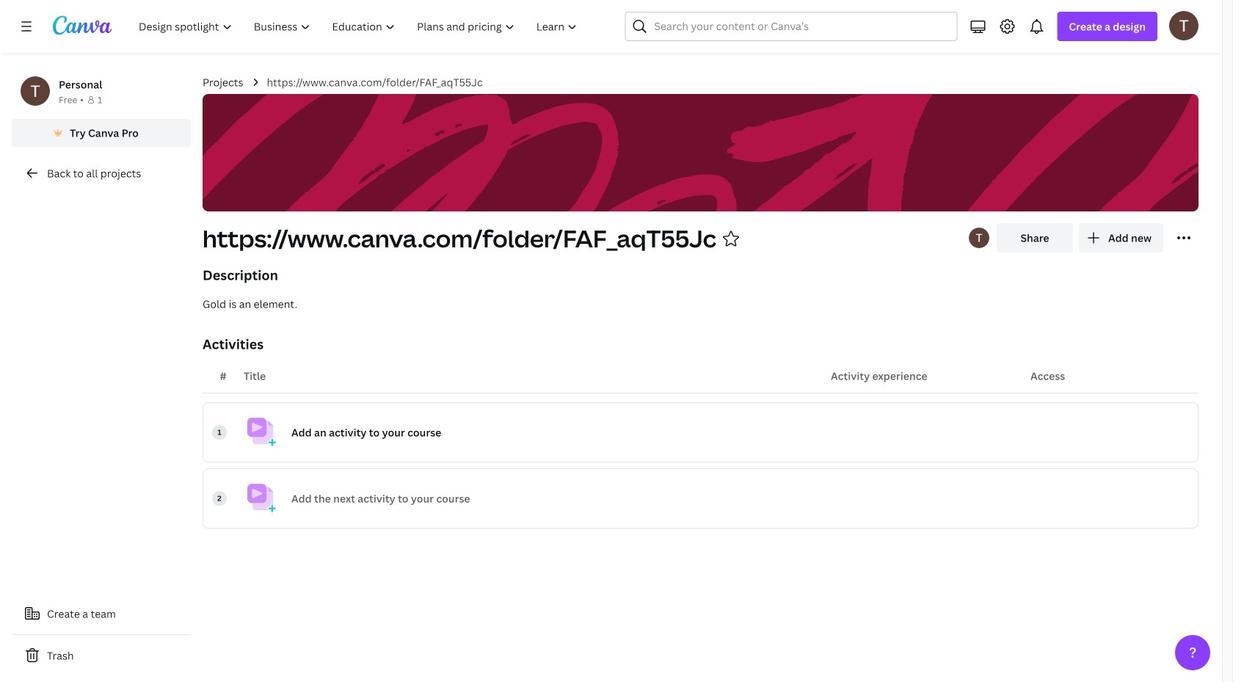 Task type: describe. For each thing, give the bounding box(es) containing it.
Search search field
[[654, 12, 928, 40]]



Task type: locate. For each thing, give the bounding box(es) containing it.
None search field
[[625, 12, 958, 41]]

row
[[203, 402, 1199, 463], [203, 468, 1199, 529]]

1 row from the top
[[203, 402, 1199, 463]]

top level navigation element
[[129, 12, 590, 41]]

0 vertical spatial row
[[203, 402, 1199, 463]]

2 row from the top
[[203, 468, 1199, 529]]

terry turtle image
[[1170, 11, 1199, 40]]

1 vertical spatial row
[[203, 468, 1199, 529]]



Task type: vqa. For each thing, say whether or not it's contained in the screenshot.
the rightmost And
no



